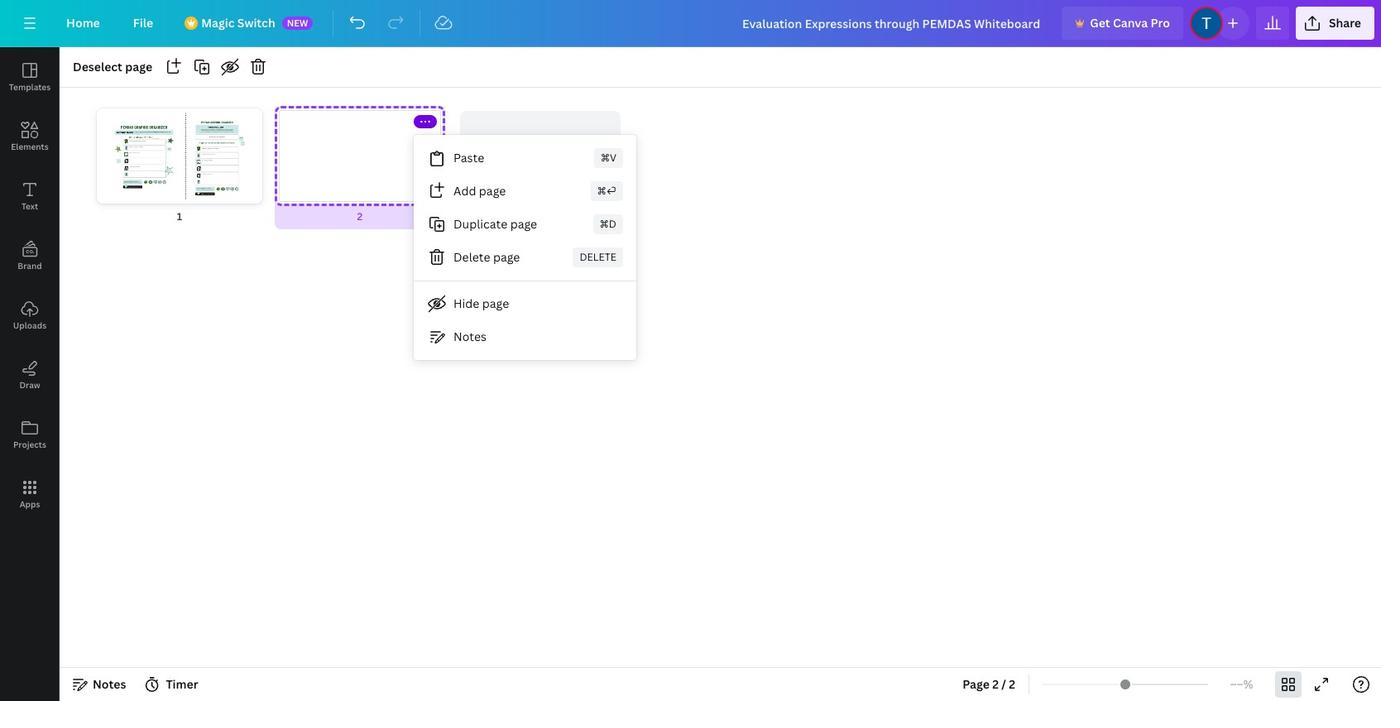 Task type: describe. For each thing, give the bounding box(es) containing it.
main menu bar
[[0, 0, 1382, 47]]

get canva pro button
[[1062, 7, 1184, 40]]

elements button
[[0, 107, 60, 166]]

home link
[[53, 7, 113, 40]]

magic switch
[[201, 15, 275, 31]]

projects button
[[0, 405, 60, 464]]

⌘d
[[600, 217, 617, 231]]

⌘⏎
[[598, 184, 617, 198]]

magic
[[201, 15, 235, 31]]

share
[[1330, 15, 1362, 31]]

0 vertical spatial notes button
[[414, 320, 637, 354]]

page 2 / 2 button
[[957, 671, 1023, 698]]

projects
[[13, 439, 46, 450]]

brand
[[18, 260, 42, 272]]

new
[[287, 17, 308, 29]]

hide
[[454, 296, 480, 311]]

timer button
[[139, 671, 205, 698]]

apps
[[20, 498, 40, 510]]

share button
[[1297, 7, 1375, 40]]

hide page button
[[414, 287, 637, 320]]

page
[[963, 676, 990, 692]]

text button
[[0, 166, 60, 226]]

––%
[[1231, 676, 1254, 692]]

get
[[1091, 15, 1111, 31]]

duplicate
[[454, 216, 508, 232]]

home
[[66, 15, 100, 31]]

draw button
[[0, 345, 60, 405]]

apps button
[[0, 464, 60, 524]]

delete page
[[454, 249, 520, 265]]

pro
[[1151, 15, 1171, 31]]

canva
[[1114, 15, 1149, 31]]

side panel tab list
[[0, 47, 60, 524]]

1
[[177, 209, 182, 223]]

delete
[[580, 250, 617, 264]]

deselect
[[73, 59, 123, 75]]

deselect page button
[[66, 54, 159, 80]]

2 horizontal spatial 2
[[1010, 676, 1016, 692]]

hide page
[[454, 296, 509, 311]]

file button
[[120, 7, 167, 40]]

get canva pro
[[1091, 15, 1171, 31]]

Design title text field
[[729, 7, 1056, 40]]

page for delete page
[[493, 249, 520, 265]]

page for deselect page
[[125, 59, 152, 75]]

1 vertical spatial notes
[[93, 676, 126, 692]]

templates
[[9, 81, 51, 93]]

/
[[1002, 676, 1007, 692]]

page 2 / 2
[[963, 676, 1016, 692]]



Task type: vqa. For each thing, say whether or not it's contained in the screenshot.
New
yes



Task type: locate. For each thing, give the bounding box(es) containing it.
notes down hide
[[454, 329, 487, 344]]

brand button
[[0, 226, 60, 286]]

1 horizontal spatial 2
[[993, 676, 999, 692]]

notes
[[454, 329, 487, 344], [93, 676, 126, 692]]

draw
[[19, 379, 40, 391]]

page right add
[[479, 183, 506, 199]]

0 horizontal spatial notes button
[[66, 671, 133, 698]]

templates button
[[0, 47, 60, 107]]

1 horizontal spatial notes button
[[414, 320, 637, 354]]

notes left "timer" button in the left bottom of the page
[[93, 676, 126, 692]]

paste
[[454, 150, 485, 166]]

0 horizontal spatial 2
[[357, 209, 363, 223]]

page for add page
[[479, 183, 506, 199]]

page right hide
[[483, 296, 509, 311]]

uploads
[[13, 320, 46, 331]]

page right the delete
[[493, 249, 520, 265]]

notes button
[[414, 320, 637, 354], [66, 671, 133, 698]]

duplicate page
[[454, 216, 537, 232]]

page for hide page
[[483, 296, 509, 311]]

page right deselect
[[125, 59, 152, 75]]

text
[[21, 200, 38, 212]]

add page
[[454, 183, 506, 199]]

page inside button
[[125, 59, 152, 75]]

1 horizontal spatial notes
[[454, 329, 487, 344]]

notes button down hide page
[[414, 320, 637, 354]]

0 vertical spatial notes
[[454, 329, 487, 344]]

timer
[[166, 676, 198, 692]]

switch
[[237, 15, 275, 31]]

2
[[357, 209, 363, 223], [993, 676, 999, 692], [1010, 676, 1016, 692]]

file
[[133, 15, 153, 31]]

elements
[[11, 141, 49, 152]]

page
[[125, 59, 152, 75], [479, 183, 506, 199], [511, 216, 537, 232], [493, 249, 520, 265], [483, 296, 509, 311]]

0 horizontal spatial notes
[[93, 676, 126, 692]]

page for duplicate page
[[511, 216, 537, 232]]

delete
[[454, 249, 491, 265]]

––% button
[[1216, 671, 1269, 698]]

1 vertical spatial notes button
[[66, 671, 133, 698]]

page right duplicate
[[511, 216, 537, 232]]

⌘v
[[601, 151, 617, 165]]

deselect page
[[73, 59, 152, 75]]

page inside button
[[483, 296, 509, 311]]

uploads button
[[0, 286, 60, 345]]

add
[[454, 183, 476, 199]]

notes button left "timer" button in the left bottom of the page
[[66, 671, 133, 698]]



